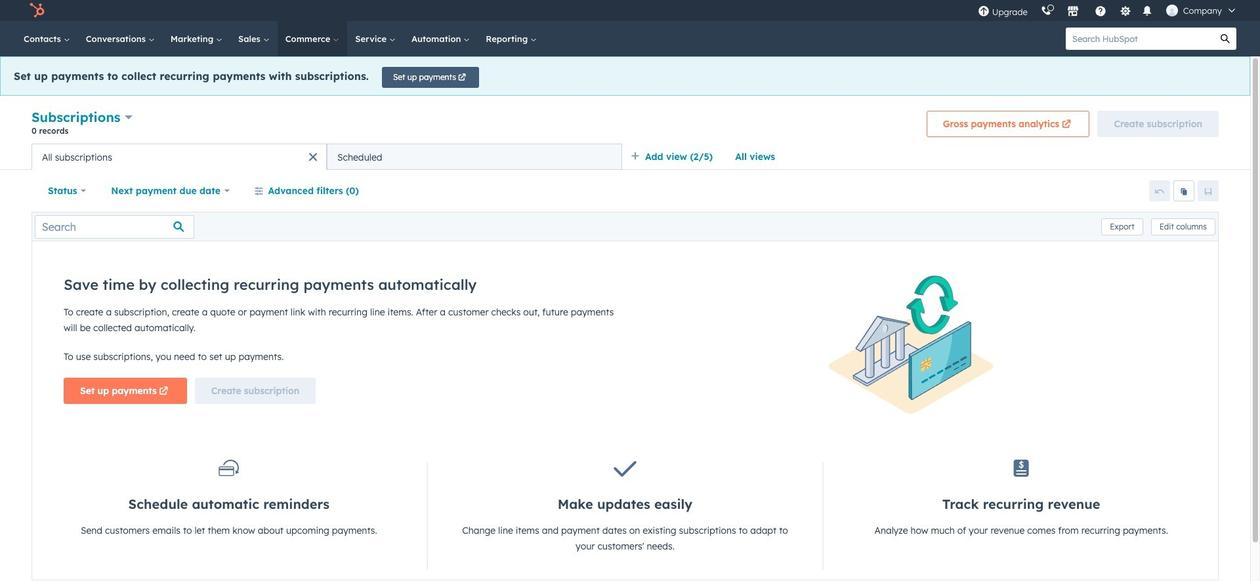 Task type: describe. For each thing, give the bounding box(es) containing it.
jacob simon image
[[1167, 5, 1179, 16]]

Search HubSpot search field
[[1066, 28, 1215, 50]]



Task type: vqa. For each thing, say whether or not it's contained in the screenshot.
the Search search field in the top of the page
yes



Task type: locate. For each thing, give the bounding box(es) containing it.
menu
[[972, 0, 1245, 21]]

marketplaces image
[[1068, 6, 1079, 18]]

banner
[[32, 107, 1219, 144]]

Search search field
[[35, 215, 194, 239]]



